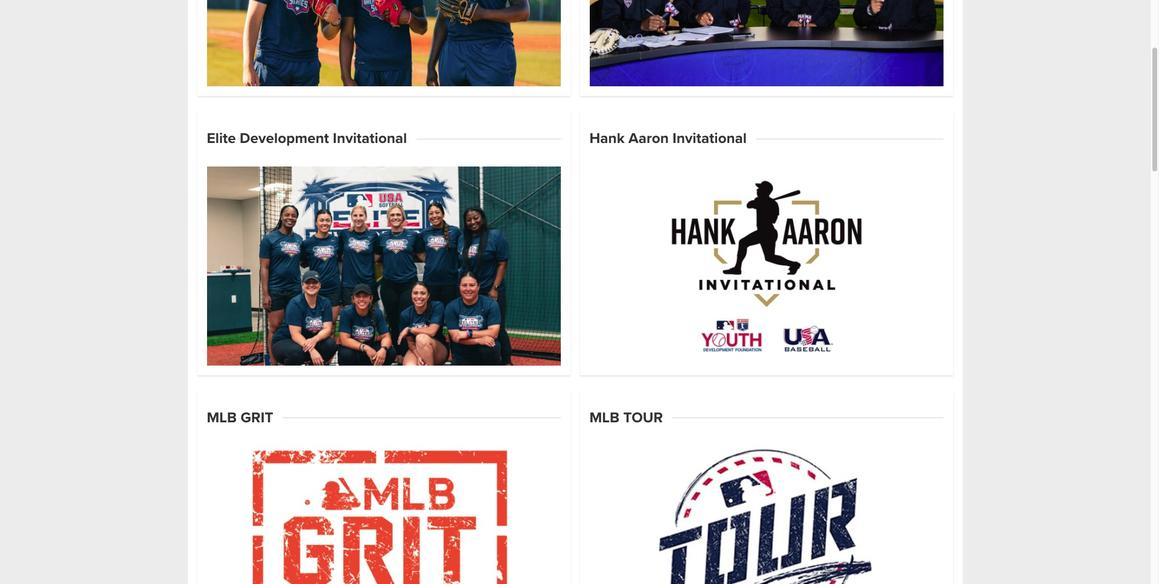 Task type: vqa. For each thing, say whether or not it's contained in the screenshot.
GRIT
yes



Task type: locate. For each thing, give the bounding box(es) containing it.
1 mlb from the left
[[207, 409, 237, 427]]

tour
[[624, 409, 663, 427]]

2 mlb from the left
[[590, 409, 620, 427]]

mlb left grit
[[207, 409, 237, 427]]

1 invitational from the left
[[333, 130, 407, 147]]

development
[[240, 130, 329, 147]]

invitational
[[333, 130, 407, 147], [673, 130, 747, 147]]

mlb left tour
[[590, 409, 620, 427]]

mlb for mlb tour
[[590, 409, 620, 427]]

1 horizontal spatial invitational
[[673, 130, 747, 147]]

0 horizontal spatial invitational
[[333, 130, 407, 147]]

elite development invitational
[[207, 130, 407, 147]]

0 horizontal spatial mlb
[[207, 409, 237, 427]]

elite
[[207, 130, 236, 147]]

1 horizontal spatial mlb
[[590, 409, 620, 427]]

hank aaron invitational
[[590, 130, 747, 147]]

mlb
[[207, 409, 237, 427], [590, 409, 620, 427]]

2 invitational from the left
[[673, 130, 747, 147]]



Task type: describe. For each thing, give the bounding box(es) containing it.
hank
[[590, 130, 625, 147]]

mlb grit
[[207, 409, 273, 427]]

grit
[[241, 409, 273, 427]]

invitational for elite development invitational
[[333, 130, 407, 147]]

mlb tour
[[590, 409, 663, 427]]

invitational for hank aaron invitational
[[673, 130, 747, 147]]

aaron
[[629, 130, 669, 147]]

mlb for mlb grit
[[207, 409, 237, 427]]



